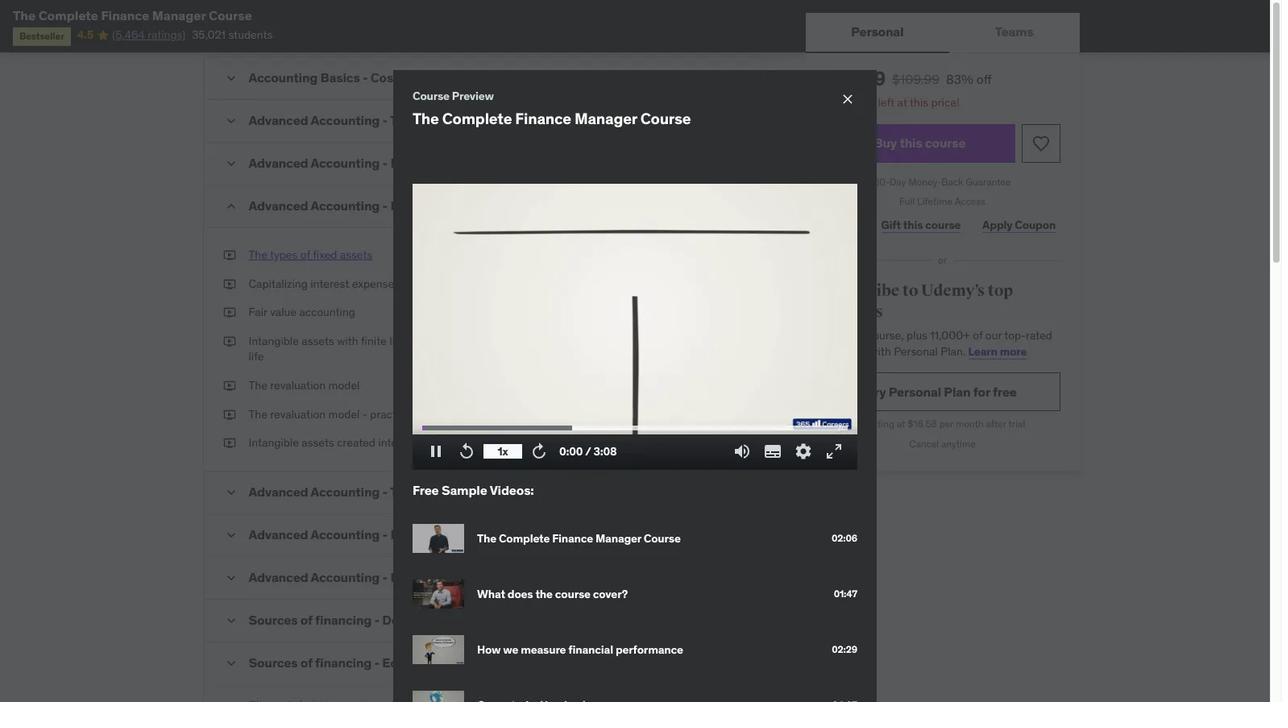 Task type: describe. For each thing, give the bounding box(es) containing it.
settings image
[[794, 442, 814, 461]]

plus
[[907, 328, 928, 343]]

this for get
[[846, 328, 865, 343]]

7 lectures
[[659, 198, 707, 213]]

plan
[[944, 384, 971, 400]]

xsmall image for intangible assets created internally
[[223, 436, 236, 451]]

0 vertical spatial complete
[[38, 7, 98, 23]]

month
[[956, 418, 984, 430]]

with inside get this course, plus 11,000+ of our top-rated courses, with personal plan.
[[870, 344, 892, 359]]

fixed
[[391, 198, 423, 214]]

bestseller
[[19, 30, 64, 42]]

courses,
[[825, 344, 868, 359]]

anytime
[[942, 438, 976, 450]]

02:14
[[719, 305, 747, 319]]

access
[[955, 195, 986, 208]]

advanced
[[249, 198, 308, 214]]

course for gift this course
[[926, 218, 961, 232]]

1 horizontal spatial -
[[383, 198, 388, 214]]

revaluation for the revaluation model - practical exercise
[[270, 407, 326, 421]]

of inside button
[[301, 248, 310, 262]]

or
[[939, 254, 947, 266]]

share button
[[825, 209, 864, 241]]

4.5
[[77, 28, 93, 42]]

exercise
[[416, 407, 458, 421]]

try personal plan for free
[[869, 384, 1017, 400]]

money-
[[909, 175, 942, 188]]

course preview the complete finance manager course
[[413, 89, 691, 128]]

30-
[[874, 175, 890, 188]]

top
[[988, 281, 1014, 301]]

1x
[[498, 444, 508, 459]]

the types of fixed assets
[[249, 248, 373, 262]]

days
[[851, 95, 876, 110]]

2 small image from the top
[[223, 655, 239, 671]]

35,021
[[192, 28, 226, 42]]

off
[[977, 71, 992, 87]]

02:06
[[832, 532, 858, 544]]

finite
[[361, 334, 387, 348]]

guarantee
[[966, 175, 1012, 188]]

get this course, plus 11,000+ of our top-rated courses, with personal plan.
[[825, 328, 1053, 359]]

0 vertical spatial manager
[[152, 7, 206, 23]]

manager inside the 'course preview the complete finance manager course'
[[575, 109, 638, 128]]

udemy's
[[922, 281, 985, 301]]

starting
[[860, 418, 895, 430]]

ratings)
[[148, 28, 186, 42]]

our
[[986, 328, 1002, 343]]

2
[[841, 95, 848, 110]]

expenses
[[352, 276, 400, 291]]

does
[[508, 587, 533, 602]]

the revaluation model - practical exercise
[[249, 407, 458, 421]]

the revaluation model
[[249, 378, 360, 393]]

xsmall image for intangible assets with finite life vs. intangible assets with infinite life
[[223, 334, 236, 349]]

back
[[942, 175, 964, 188]]

mute image
[[733, 442, 752, 461]]

buy
[[874, 135, 897, 151]]

wishlist image
[[1032, 134, 1051, 153]]

performance
[[616, 643, 684, 657]]

assets inside button
[[340, 248, 373, 262]]

fixed
[[313, 248, 337, 262]]

share
[[830, 218, 860, 232]]

courses
[[825, 301, 883, 321]]

model for the revaluation model - practical exercise
[[329, 407, 360, 421]]

0 vertical spatial finance
[[101, 7, 149, 23]]

this inside $18.99 $109.99 83% off 2 days left at this price!
[[910, 95, 929, 110]]

buy this course
[[874, 135, 966, 151]]

preview inside the 'course preview the complete finance manager course'
[[452, 89, 494, 103]]

xsmall image for the revaluation model
[[223, 378, 236, 394]]

pause image
[[427, 442, 446, 461]]

capitalizing interest expenses
[[249, 276, 400, 291]]

fullscreen image
[[825, 442, 844, 461]]

forward 5 seconds image
[[530, 442, 549, 461]]

intangible right vs.
[[424, 334, 474, 348]]

full
[[900, 195, 915, 208]]

top-
[[1005, 328, 1026, 343]]

cover?
[[593, 587, 628, 602]]

we
[[503, 643, 519, 657]]

fair value accounting
[[249, 305, 356, 319]]

the types of fixed assets button
[[249, 248, 373, 263]]

apply coupon
[[983, 218, 1056, 232]]

2 small image from the top
[[223, 70, 239, 86]]

subscribe
[[825, 281, 900, 301]]

3 small image from the top
[[223, 113, 239, 129]]

personal inside button
[[852, 24, 904, 40]]

5 small image from the top
[[223, 484, 239, 501]]

learn more
[[969, 344, 1028, 359]]

at inside $18.99 $109.99 83% off 2 days left at this price!
[[898, 95, 908, 110]]

vs.
[[408, 334, 421, 348]]

24min
[[716, 198, 747, 213]]

0 horizontal spatial with
[[337, 334, 359, 348]]

left
[[878, 95, 895, 110]]

the inside button
[[249, 248, 268, 262]]

intangible for intangible assets created internally
[[249, 436, 299, 450]]

1 horizontal spatial life
[[390, 334, 405, 348]]

xsmall image for fair value accounting
[[223, 305, 236, 321]]

35,021 students
[[192, 28, 273, 42]]

2 vertical spatial manager
[[596, 531, 642, 546]]

05:19
[[719, 407, 747, 421]]



Task type: locate. For each thing, give the bounding box(es) containing it.
7
[[659, 198, 665, 213]]

course,
[[868, 328, 904, 343]]

course right the
[[555, 587, 591, 602]]

free
[[413, 482, 439, 499]]

intangible assets with finite life vs. intangible assets with infinite life
[[249, 334, 571, 364]]

buy this course button
[[825, 124, 1016, 163]]

5 xsmall image from the top
[[223, 436, 236, 451]]

1 vertical spatial course
[[926, 218, 961, 232]]

1 model from the top
[[329, 378, 360, 393]]

this up courses, in the right of the page
[[846, 328, 865, 343]]

personal down plus
[[894, 344, 938, 359]]

revaluation down the revaluation model
[[270, 407, 326, 421]]

with left infinite
[[512, 334, 534, 348]]

02:00
[[716, 276, 747, 291]]

0 vertical spatial xsmall image
[[223, 378, 236, 394]]

course
[[209, 7, 252, 23], [413, 89, 450, 103], [641, 109, 691, 128], [644, 531, 681, 546]]

the complete finance manager course inside dialog
[[477, 531, 681, 546]]

(5,464 ratings)
[[112, 28, 186, 42]]

7 small image from the top
[[223, 570, 239, 586]]

1x button
[[484, 438, 522, 465]]

1 vertical spatial personal
[[894, 344, 938, 359]]

0 vertical spatial the complete finance manager course
[[13, 7, 252, 23]]

tab list
[[806, 13, 1080, 53]]

how we measure financial performance
[[477, 643, 684, 657]]

personal up $16.58
[[889, 384, 942, 400]]

intangible down the revaluation model
[[249, 436, 299, 450]]

starting at $16.58 per month after trial cancel anytime
[[860, 418, 1026, 450]]

at right left
[[898, 95, 908, 110]]

3 xsmall image from the top
[[223, 305, 236, 321]]

subscribe to udemy's top courses
[[825, 281, 1014, 321]]

1 vertical spatial finance
[[515, 109, 572, 128]]

0 vertical spatial life
[[390, 334, 405, 348]]

the
[[13, 7, 36, 23], [413, 109, 439, 128], [249, 248, 268, 262], [249, 378, 268, 393], [249, 407, 268, 421], [477, 531, 497, 546]]

life
[[390, 334, 405, 348], [249, 349, 264, 364]]

0 vertical spatial preview
[[452, 89, 494, 103]]

1 vertical spatial manager
[[575, 109, 638, 128]]

rated
[[1026, 328, 1053, 343]]

the inside the 'course preview the complete finance manager course'
[[413, 109, 439, 128]]

cancel
[[910, 438, 939, 450]]

subtitles image
[[764, 442, 783, 461]]

4 xsmall image from the top
[[223, 334, 236, 349]]

accounting
[[311, 198, 380, 214]]

2 vertical spatial complete
[[499, 531, 550, 546]]

revaluation up the revaluation model - practical exercise on the bottom of page
[[270, 378, 326, 393]]

day
[[890, 175, 907, 188]]

how
[[477, 643, 501, 657]]

1 horizontal spatial with
[[512, 334, 534, 348]]

course inside "buy this course" button
[[926, 135, 966, 151]]

gift this course link
[[877, 209, 966, 241]]

internally
[[378, 436, 425, 450]]

course up back
[[926, 135, 966, 151]]

at
[[898, 95, 908, 110], [897, 418, 906, 430]]

1 revaluation from the top
[[270, 378, 326, 393]]

manager
[[152, 7, 206, 23], [575, 109, 638, 128], [596, 531, 642, 546]]

0 vertical spatial revaluation
[[270, 378, 326, 393]]

learn
[[969, 344, 998, 359]]

intangible for intangible assets with finite life vs. intangible assets with infinite life
[[249, 334, 299, 348]]

1 vertical spatial life
[[249, 349, 264, 364]]

with down course,
[[870, 344, 892, 359]]

2 vertical spatial finance
[[552, 531, 594, 546]]

apply
[[983, 218, 1013, 232]]

$18.99 $109.99 83% off 2 days left at this price!
[[825, 66, 992, 110]]

sample
[[442, 482, 488, 499]]

1 vertical spatial -
[[363, 407, 368, 421]]

this down $109.99
[[910, 95, 929, 110]]

capitalizing
[[249, 276, 308, 291]]

complete inside the 'course preview the complete finance manager course'
[[442, 109, 512, 128]]

83%
[[947, 71, 974, 87]]

this right gift
[[904, 218, 924, 232]]

0 horizontal spatial life
[[249, 349, 264, 364]]

gift
[[882, 218, 901, 232]]

0 horizontal spatial the complete finance manager course
[[13, 7, 252, 23]]

free sample videos:
[[413, 482, 534, 499]]

financial
[[569, 643, 614, 657]]

finance
[[101, 7, 149, 23], [515, 109, 572, 128], [552, 531, 594, 546]]

personal button
[[806, 13, 950, 52]]

teams
[[996, 24, 1034, 40]]

to
[[903, 281, 919, 301]]

get
[[825, 328, 844, 343]]

created
[[337, 436, 376, 450]]

2 vertical spatial course
[[555, 587, 591, 602]]

1 vertical spatial xsmall image
[[223, 407, 236, 423]]

1 vertical spatial the complete finance manager course
[[477, 531, 681, 546]]

personal up $18.99
[[852, 24, 904, 40]]

0 horizontal spatial of
[[301, 248, 310, 262]]

life left vs.
[[390, 334, 405, 348]]

of left fixed
[[301, 248, 310, 262]]

infinite
[[536, 334, 571, 348]]

with left finite
[[337, 334, 359, 348]]

1 small image from the top
[[223, 27, 239, 44]]

try
[[869, 384, 887, 400]]

2 horizontal spatial with
[[870, 344, 892, 359]]

0 horizontal spatial -
[[363, 407, 368, 421]]

this inside button
[[900, 135, 923, 151]]

1 small image from the top
[[223, 198, 239, 215]]

/
[[585, 444, 591, 459]]

1 horizontal spatial the complete finance manager course
[[477, 531, 681, 546]]

1 vertical spatial of
[[973, 328, 983, 343]]

0 vertical spatial at
[[898, 95, 908, 110]]

coupon
[[1015, 218, 1056, 232]]

0 vertical spatial of
[[301, 248, 310, 262]]

tab list containing personal
[[806, 13, 1080, 53]]

2 xsmall image from the top
[[223, 276, 236, 292]]

(5,464
[[112, 28, 145, 42]]

0:00 / 3:08
[[560, 444, 617, 459]]

this for gift
[[904, 218, 924, 232]]

teams button
[[950, 13, 1080, 52]]

the complete finance manager course up what does the course cover? at the bottom of page
[[477, 531, 681, 546]]

1 xsmall image from the top
[[223, 248, 236, 263]]

of inside get this course, plus 11,000+ of our top-rated courses, with personal plan.
[[973, 328, 983, 343]]

2 revaluation from the top
[[270, 407, 326, 421]]

model for the revaluation model
[[329, 378, 360, 393]]

price!
[[932, 95, 960, 110]]

2 xsmall image from the top
[[223, 407, 236, 423]]

8 small image from the top
[[223, 613, 239, 629]]

0 horizontal spatial preview
[[452, 89, 494, 103]]

- left practical
[[363, 407, 368, 421]]

$18.99
[[825, 66, 886, 91]]

xsmall image
[[223, 378, 236, 394], [223, 407, 236, 423]]

plan.
[[941, 344, 966, 359]]

1 vertical spatial preview
[[651, 248, 691, 262]]

apply coupon button
[[979, 209, 1061, 241]]

0 vertical spatial small image
[[223, 198, 239, 215]]

course inside gift this course link
[[926, 218, 961, 232]]

personal inside get this course, plus 11,000+ of our top-rated courses, with personal plan.
[[894, 344, 938, 359]]

course for buy this course
[[926, 135, 966, 151]]

small image
[[223, 198, 239, 215], [223, 655, 239, 671]]

0 vertical spatial -
[[383, 198, 388, 214]]

progress bar slider
[[423, 419, 848, 438]]

11,000+
[[931, 328, 971, 343]]

this inside get this course, plus 11,000+ of our top-rated courses, with personal plan.
[[846, 328, 865, 343]]

-
[[383, 198, 388, 214], [363, 407, 368, 421]]

model up the intangible assets created internally
[[329, 407, 360, 421]]

rewind 5 seconds image
[[457, 442, 477, 461]]

revaluation
[[270, 378, 326, 393], [270, 407, 326, 421]]

small image
[[223, 27, 239, 44], [223, 70, 239, 86], [223, 113, 239, 129], [223, 156, 239, 172], [223, 484, 239, 501], [223, 527, 239, 543], [223, 570, 239, 586], [223, 613, 239, 629]]

1 horizontal spatial preview
[[651, 248, 691, 262]]

the complete finance manager course up (5,464
[[13, 7, 252, 23]]

try personal plan for free link
[[825, 373, 1061, 412]]

1 vertical spatial complete
[[442, 109, 512, 128]]

revaluation for the revaluation model
[[270, 378, 326, 393]]

1 vertical spatial small image
[[223, 655, 239, 671]]

1 vertical spatial model
[[329, 407, 360, 421]]

xsmall image for the revaluation model - practical exercise
[[223, 407, 236, 423]]

xsmall image
[[223, 248, 236, 263], [223, 276, 236, 292], [223, 305, 236, 321], [223, 334, 236, 349], [223, 436, 236, 451]]

life down 'fair' on the top
[[249, 349, 264, 364]]

after
[[987, 418, 1007, 430]]

per
[[940, 418, 954, 430]]

0:00
[[560, 444, 583, 459]]

this right the buy
[[900, 135, 923, 151]]

students
[[229, 28, 273, 42]]

practical
[[370, 407, 414, 421]]

02:16
[[719, 436, 747, 450]]

1 horizontal spatial of
[[973, 328, 983, 343]]

interest
[[311, 276, 349, 291]]

0 vertical spatial course
[[926, 135, 966, 151]]

lectures
[[668, 198, 707, 213]]

xsmall image for capitalizing interest expenses
[[223, 276, 236, 292]]

of left the our
[[973, 328, 983, 343]]

03:08
[[716, 248, 747, 262]]

course down lifetime at the right of the page
[[926, 218, 961, 232]]

accounting
[[299, 305, 356, 319]]

6 small image from the top
[[223, 527, 239, 543]]

of
[[301, 248, 310, 262], [973, 328, 983, 343]]

personal
[[852, 24, 904, 40], [894, 344, 938, 359], [889, 384, 942, 400]]

1 vertical spatial revaluation
[[270, 407, 326, 421]]

model up the revaluation model - practical exercise on the bottom of page
[[329, 378, 360, 393]]

preview
[[452, 89, 494, 103], [651, 248, 691, 262]]

this for buy
[[900, 135, 923, 151]]

what
[[477, 587, 505, 602]]

1 xsmall image from the top
[[223, 378, 236, 394]]

0 vertical spatial model
[[329, 378, 360, 393]]

the complete finance manager course dialog
[[393, 70, 877, 702]]

measure
[[521, 643, 566, 657]]

01:47
[[834, 588, 858, 600]]

course inside the complete finance manager course dialog
[[555, 587, 591, 602]]

1 vertical spatial at
[[897, 418, 906, 430]]

fair
[[249, 305, 268, 319]]

what does the course cover?
[[477, 587, 628, 602]]

close modal image
[[840, 91, 856, 107]]

gift this course
[[882, 218, 961, 232]]

for
[[974, 384, 991, 400]]

at left $16.58
[[897, 418, 906, 430]]

intangible
[[249, 334, 299, 348], [424, 334, 474, 348], [249, 436, 299, 450]]

at inside starting at $16.58 per month after trial cancel anytime
[[897, 418, 906, 430]]

2 vertical spatial personal
[[889, 384, 942, 400]]

videos:
[[490, 482, 534, 499]]

- left fixed
[[383, 198, 388, 214]]

$16.58
[[908, 418, 938, 430]]

2 model from the top
[[329, 407, 360, 421]]

0 vertical spatial personal
[[852, 24, 904, 40]]

4 small image from the top
[[223, 156, 239, 172]]

finance inside the 'course preview the complete finance manager course'
[[515, 109, 572, 128]]

04:12
[[719, 334, 747, 348]]

intangible down "value"
[[249, 334, 299, 348]]



Task type: vqa. For each thing, say whether or not it's contained in the screenshot.
in
no



